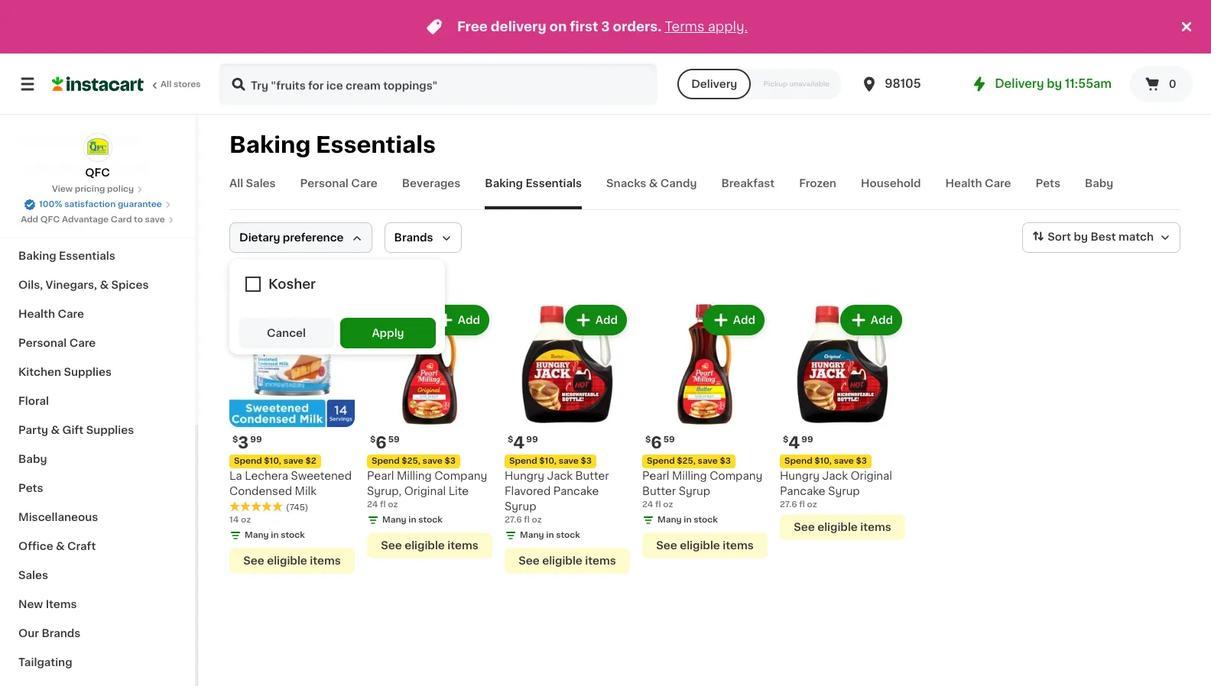 Task type: vqa. For each thing, say whether or not it's contained in the screenshot.
goods
yes



Task type: describe. For each thing, give the bounding box(es) containing it.
health care link for beverages link
[[945, 176, 1011, 209]]

card
[[111, 216, 132, 224]]

tailgating
[[18, 658, 72, 668]]

by for sort
[[1074, 232, 1088, 243]]

syrup,
[[367, 486, 401, 497]]

$10, for hungry jack original pancake syrup
[[815, 457, 832, 466]]

view
[[52, 185, 73, 193]]

3 inside limited time offer region
[[601, 21, 610, 33]]

snacks & candy
[[606, 178, 697, 189]]

spend for pearl milling company syrup, original lite
[[372, 457, 400, 466]]

0 vertical spatial household link
[[861, 176, 921, 209]]

milk
[[295, 486, 317, 497]]

preference
[[283, 232, 344, 243]]

see eligible items button for pearl milling company syrup, original lite
[[367, 533, 492, 559]]

1 vertical spatial baking essentials link
[[9, 242, 186, 271]]

$25, for syrup
[[677, 457, 696, 466]]

satisfaction
[[64, 200, 116, 209]]

items for hungry jack original pancake syrup
[[860, 522, 891, 533]]

oz inside hungry jack original pancake syrup 27.6 fl oz
[[807, 501, 817, 509]]

all for all sales
[[229, 178, 243, 189]]

$10, for hungry jack butter flavored pancake syrup
[[539, 457, 557, 466]]

original inside pearl milling company syrup, original lite 24 fl oz
[[404, 486, 446, 497]]

1 vertical spatial pets
[[18, 483, 43, 494]]

fl inside hungry jack butter flavored pancake syrup 27.6 fl oz
[[524, 516, 530, 524]]

pasta
[[92, 106, 123, 116]]

add qfc advantage card to save link
[[21, 214, 174, 226]]

1 horizontal spatial sales
[[246, 178, 276, 189]]

stores
[[173, 80, 201, 89]]

many for syrup,
[[382, 516, 407, 524]]

$10, for la lechera sweetened condensed milk
[[264, 457, 281, 466]]

to
[[134, 216, 143, 224]]

gift
[[62, 425, 84, 436]]

$3 for syrup
[[720, 457, 731, 466]]

items
[[46, 599, 77, 610]]

add for hungry jack butter flavored pancake syrup
[[595, 315, 618, 326]]

spend $25, save $3 for original
[[372, 457, 456, 466]]

0
[[1169, 79, 1176, 89]]

guarantee
[[118, 200, 162, 209]]

miscellaneous link
[[9, 503, 186, 532]]

best match
[[1091, 232, 1154, 243]]

canned
[[18, 164, 62, 174]]

1 horizontal spatial pets
[[1036, 178, 1060, 189]]

2 vertical spatial baking
[[18, 251, 56, 261]]

1 horizontal spatial personal
[[300, 178, 348, 189]]

supplies inside 'link'
[[64, 367, 112, 378]]

first
[[570, 21, 598, 33]]

see for hungry jack butter flavored pancake syrup
[[519, 556, 540, 567]]

5 add button from the left
[[842, 307, 901, 334]]

craft
[[67, 541, 96, 552]]

$3 for pancake
[[581, 457, 592, 466]]

sales link
[[9, 561, 186, 590]]

eligible for pearl milling company syrup, original lite
[[405, 541, 445, 551]]

condiments & sauces link
[[9, 125, 186, 154]]

100%
[[39, 200, 62, 209]]

5 product group from the left
[[780, 302, 905, 541]]

4 product group from the left
[[642, 302, 768, 559]]

99 for hungry jack original pancake syrup
[[801, 436, 813, 444]]

1 vertical spatial baking
[[485, 178, 523, 189]]

add inside add qfc advantage card to save link
[[21, 216, 38, 224]]

all sales link
[[229, 176, 276, 209]]

our brands link
[[9, 619, 186, 648]]

many in stock for syrup,
[[382, 516, 443, 524]]

0 vertical spatial personal care
[[300, 178, 378, 189]]

0 vertical spatial health
[[945, 178, 982, 189]]

0 horizontal spatial sales
[[18, 570, 48, 581]]

soups
[[115, 164, 150, 174]]

apply button
[[340, 318, 436, 349]]

$25, for original
[[402, 457, 420, 466]]

oz inside hungry jack butter flavored pancake syrup 27.6 fl oz
[[532, 516, 542, 524]]

dietary
[[239, 232, 280, 243]]

0 horizontal spatial pets link
[[9, 474, 186, 503]]

syrup for milling
[[679, 486, 710, 497]]

pancake inside hungry jack butter flavored pancake syrup 27.6 fl oz
[[553, 486, 599, 497]]

eligible for hungry jack butter flavored pancake syrup
[[542, 556, 582, 567]]

$2
[[306, 457, 316, 466]]

0 vertical spatial qfc
[[85, 167, 110, 178]]

jack for pancake
[[547, 471, 573, 482]]

our
[[18, 628, 39, 639]]

terms apply. link
[[665, 21, 748, 33]]

0 button
[[1130, 66, 1193, 102]]

our brands
[[18, 628, 81, 639]]

goods for canned
[[64, 164, 101, 174]]

apply
[[372, 328, 404, 339]]

stock down (745)
[[281, 531, 305, 540]]

$ for la lechera sweetened condensed milk
[[232, 436, 238, 444]]

view pricing policy
[[52, 185, 134, 193]]

hungry jack butter flavored pancake syrup 27.6 fl oz
[[505, 471, 609, 524]]

$ for pearl milling company syrup, original lite
[[370, 436, 376, 444]]

in for butter
[[684, 516, 692, 524]]

office
[[18, 541, 53, 552]]

0 vertical spatial baking
[[229, 134, 311, 156]]

in for flavored
[[546, 531, 554, 540]]

1 vertical spatial baby
[[18, 454, 47, 465]]

terms
[[665, 21, 705, 33]]

pearl for pearl milling company butter syrup
[[642, 471, 669, 482]]

Best match Sort by field
[[1022, 222, 1180, 253]]

spend $10, save $3 for hungry jack butter flavored pancake syrup
[[509, 457, 592, 466]]

1 horizontal spatial personal care link
[[300, 176, 378, 209]]

limited time offer region
[[0, 0, 1177, 54]]

1 vertical spatial personal care link
[[9, 329, 186, 358]]

0 vertical spatial household
[[861, 178, 921, 189]]

see for hungry jack original pancake syrup
[[794, 522, 815, 533]]

on
[[549, 21, 567, 33]]

pricing
[[75, 185, 105, 193]]

butter inside pearl milling company butter syrup 24 fl oz
[[642, 486, 676, 497]]

office & craft
[[18, 541, 96, 552]]

& inside snacks & candy link
[[649, 178, 658, 189]]

see eligible items for pearl milling company syrup, original lite
[[381, 541, 478, 551]]

free delivery on first 3 orders. terms apply.
[[457, 21, 748, 33]]

0 horizontal spatial personal
[[18, 338, 67, 349]]

new items link
[[9, 590, 186, 619]]

new items
[[18, 599, 77, 610]]

add for pearl milling company butter syrup
[[733, 315, 755, 326]]

24 inside pearl milling company butter syrup 24 fl oz
[[642, 501, 653, 509]]

many in stock down (745)
[[245, 531, 305, 540]]

see eligible items button for hungry jack original pancake syrup
[[780, 515, 905, 541]]

$3 for original
[[445, 457, 456, 466]]

stock for syrup
[[556, 531, 580, 540]]

1 horizontal spatial baking essentials link
[[485, 176, 582, 209]]

add button for butter
[[704, 307, 763, 334]]

qfc logo image
[[83, 133, 112, 162]]

see for pearl milling company butter syrup
[[656, 541, 677, 551]]

lechera
[[245, 471, 288, 482]]

0 horizontal spatial essentials
[[59, 251, 115, 261]]

fl inside pearl milling company syrup, original lite 24 fl oz
[[380, 501, 386, 509]]

free
[[457, 21, 488, 33]]

1 horizontal spatial breakfast link
[[721, 176, 775, 209]]

(745)
[[286, 504, 308, 512]]

delivery button
[[678, 69, 751, 99]]

kitchen supplies link
[[9, 358, 186, 387]]

beverages
[[402, 178, 461, 189]]

all stores
[[161, 80, 201, 89]]

& inside condiments & sauces link
[[89, 135, 98, 145]]

office & craft link
[[9, 532, 186, 561]]

0 horizontal spatial brands
[[42, 628, 81, 639]]

1 add button from the left
[[291, 307, 350, 334]]

1 vertical spatial supplies
[[86, 425, 134, 436]]

la lechera sweetened condensed milk
[[229, 471, 352, 497]]

all for all stores
[[161, 80, 171, 89]]

see for la lechera sweetened condensed milk
[[243, 556, 264, 567]]

original inside hungry jack original pancake syrup 27.6 fl oz
[[851, 471, 892, 482]]

$ 6 59 for pearl milling company butter syrup
[[645, 435, 675, 451]]

oils,
[[18, 280, 43, 291]]

stock for lite
[[418, 516, 443, 524]]

cancel
[[267, 328, 306, 339]]

by for delivery
[[1047, 78, 1062, 89]]

delivery for delivery by 11:55am
[[995, 78, 1044, 89]]

canned goods & soups
[[18, 164, 150, 174]]

14 oz
[[229, 516, 251, 524]]

frozen
[[799, 178, 836, 189]]

98105
[[885, 78, 921, 89]]

1 horizontal spatial health care
[[945, 178, 1011, 189]]

lite
[[449, 486, 469, 497]]

jack for syrup
[[822, 471, 848, 482]]

many for butter
[[658, 516, 682, 524]]

1 horizontal spatial essentials
[[316, 134, 436, 156]]

27.6 inside hungry jack original pancake syrup 27.6 fl oz
[[780, 501, 797, 509]]

save for hungry jack butter flavored pancake syrup
[[559, 457, 579, 466]]

see eligible items button for la lechera sweetened condensed milk
[[229, 548, 355, 574]]

floral link
[[9, 387, 186, 416]]

1 horizontal spatial baking essentials
[[229, 134, 436, 156]]

sort by
[[1048, 232, 1088, 243]]

items for pearl milling company butter syrup
[[723, 541, 754, 551]]

eligible for hungry jack original pancake syrup
[[817, 522, 858, 533]]

many down 14 oz
[[245, 531, 269, 540]]

99 for hungry jack butter flavored pancake syrup
[[526, 436, 538, 444]]

$ 4 99 for hungry jack butter flavored pancake syrup
[[508, 435, 538, 451]]

1 horizontal spatial baby link
[[1085, 176, 1113, 209]]

items for la lechera sweetened condensed milk
[[310, 556, 341, 567]]

miscellaneous
[[18, 512, 98, 523]]

view pricing policy link
[[52, 183, 143, 196]]

1 vertical spatial household
[[18, 222, 78, 232]]

0 horizontal spatial breakfast link
[[9, 183, 186, 213]]

dry goods & pasta
[[18, 106, 123, 116]]

party & gift supplies link
[[9, 416, 186, 445]]

6 for pearl milling company butter syrup
[[651, 435, 662, 451]]

2 horizontal spatial baking essentials
[[485, 178, 582, 189]]

best
[[1091, 232, 1116, 243]]

kitchen supplies
[[18, 367, 112, 378]]

beverages link
[[402, 176, 461, 209]]

canned goods & soups link
[[9, 154, 186, 183]]

dry goods & pasta link
[[9, 96, 186, 125]]

delivery by 11:55am link
[[970, 75, 1112, 93]]

0 horizontal spatial baby link
[[9, 445, 186, 474]]

dietary preference
[[239, 232, 344, 243]]

oils, vinegars, & spices
[[18, 280, 149, 291]]

see for pearl milling company syrup, original lite
[[381, 541, 402, 551]]

delivery
[[491, 21, 546, 33]]

save right to
[[145, 216, 165, 224]]

pearl for pearl milling company syrup, original lite
[[367, 471, 394, 482]]

goods for dry
[[41, 106, 78, 116]]



Task type: locate. For each thing, give the bounding box(es) containing it.
0 horizontal spatial qfc
[[40, 216, 60, 224]]

qfc up view pricing policy link at the top of the page
[[85, 167, 110, 178]]

0 horizontal spatial 59
[[388, 436, 400, 444]]

floral
[[18, 396, 49, 407]]

baking up oils,
[[18, 251, 56, 261]]

hungry for pancake
[[780, 471, 820, 482]]

99 up spend $10, save $2
[[250, 436, 262, 444]]

many in stock down pearl milling company butter syrup 24 fl oz on the bottom right of the page
[[658, 516, 718, 524]]

1 vertical spatial qfc
[[40, 216, 60, 224]]

6
[[376, 435, 387, 451], [651, 435, 662, 451]]

see eligible items for pearl milling company butter syrup
[[656, 541, 754, 551]]

$10, up flavored
[[539, 457, 557, 466]]

dry
[[18, 106, 38, 116]]

2 hungry from the left
[[780, 471, 820, 482]]

1 horizontal spatial breakfast
[[721, 178, 775, 189]]

delivery down terms apply. link on the top of the page
[[691, 79, 737, 89]]

service type group
[[678, 69, 842, 99]]

1 vertical spatial pets link
[[9, 474, 186, 503]]

99 for la lechera sweetened condensed milk
[[250, 436, 262, 444]]

stock down pearl milling company syrup, original lite 24 fl oz
[[418, 516, 443, 524]]

3 spend from the left
[[509, 457, 537, 466]]

59 up syrup,
[[388, 436, 400, 444]]

cancel button
[[239, 318, 334, 349]]

spend $25, save $3 up pearl milling company butter syrup 24 fl oz on the bottom right of the page
[[647, 457, 731, 466]]

4 spend from the left
[[647, 457, 675, 466]]

1 vertical spatial breakfast
[[18, 193, 72, 203]]

breakfast right 'candy' on the right
[[721, 178, 775, 189]]

baking essentials link
[[485, 176, 582, 209], [9, 242, 186, 271]]

condiments
[[18, 135, 86, 145]]

1 horizontal spatial 24
[[642, 501, 653, 509]]

& inside office & craft link
[[56, 541, 65, 552]]

save up hungry jack original pancake syrup 27.6 fl oz
[[834, 457, 854, 466]]

$ up flavored
[[508, 436, 513, 444]]

1 company from the left
[[435, 471, 487, 482]]

stock down hungry jack butter flavored pancake syrup 27.6 fl oz
[[556, 531, 580, 540]]

see down pearl milling company butter syrup 24 fl oz on the bottom right of the page
[[656, 541, 677, 551]]

eligible down pearl milling company butter syrup 24 fl oz on the bottom right of the page
[[680, 541, 720, 551]]

0 horizontal spatial $ 6 59
[[370, 435, 400, 451]]

1 horizontal spatial jack
[[822, 471, 848, 482]]

hungry inside hungry jack original pancake syrup 27.6 fl oz
[[780, 471, 820, 482]]

$10,
[[264, 457, 281, 466], [539, 457, 557, 466], [815, 457, 832, 466]]

0 vertical spatial breakfast
[[721, 178, 775, 189]]

1 24 from the left
[[367, 501, 378, 509]]

1 pancake from the left
[[553, 486, 599, 497]]

2 company from the left
[[710, 471, 762, 482]]

see eligible items button down hungry jack butter flavored pancake syrup 27.6 fl oz
[[505, 548, 630, 574]]

4 for hungry jack butter flavored pancake syrup
[[513, 435, 525, 451]]

in down condensed
[[271, 531, 279, 540]]

spend $10, save $2
[[234, 457, 316, 466]]

milling inside pearl milling company syrup, original lite 24 fl oz
[[397, 471, 432, 482]]

pearl milling company syrup, original lite 24 fl oz
[[367, 471, 487, 509]]

$ for pearl milling company butter syrup
[[645, 436, 651, 444]]

& left pasta
[[80, 106, 89, 116]]

$ 6 59 up syrup,
[[370, 435, 400, 451]]

tailgating link
[[9, 648, 186, 677]]

oz inside pearl milling company syrup, original lite 24 fl oz
[[388, 501, 398, 509]]

$ 6 59 up pearl milling company butter syrup 24 fl oz on the bottom right of the page
[[645, 435, 675, 451]]

$ 4 99 up flavored
[[508, 435, 538, 451]]

syrup for jack
[[828, 486, 860, 497]]

0 horizontal spatial syrup
[[505, 502, 536, 512]]

1 $25, from the left
[[402, 457, 420, 466]]

0 horizontal spatial all
[[161, 80, 171, 89]]

1 horizontal spatial personal care
[[300, 178, 378, 189]]

party & gift supplies
[[18, 425, 134, 436]]

2 spend $25, save $3 from the left
[[647, 457, 731, 466]]

1 vertical spatial health care
[[18, 309, 84, 320]]

0 vertical spatial pets link
[[1036, 176, 1060, 209]]

$ 4 99
[[508, 435, 538, 451], [783, 435, 813, 451]]

pancake
[[553, 486, 599, 497], [780, 486, 825, 497]]

spend $25, save $3 for syrup
[[647, 457, 731, 466]]

see eligible items down hungry jack butter flavored pancake syrup 27.6 fl oz
[[519, 556, 616, 567]]

goods
[[41, 106, 78, 116], [64, 164, 101, 174]]

product group containing 3
[[229, 302, 355, 574]]

1 $10, from the left
[[264, 457, 281, 466]]

1 $3 from the left
[[445, 457, 456, 466]]

see eligible items for hungry jack butter flavored pancake syrup
[[519, 556, 616, 567]]

brands button
[[384, 222, 461, 253]]

0 horizontal spatial health
[[18, 309, 55, 320]]

add button for syrup,
[[429, 307, 488, 334]]

3 99 from the left
[[801, 436, 813, 444]]

0 horizontal spatial breakfast
[[18, 193, 72, 203]]

1 horizontal spatial pancake
[[780, 486, 825, 497]]

stock down pearl milling company butter syrup 24 fl oz on the bottom right of the page
[[694, 516, 718, 524]]

baking essentials
[[229, 134, 436, 156], [485, 178, 582, 189], [18, 251, 115, 261]]

milling for syrup
[[672, 471, 707, 482]]

4 $ from the left
[[645, 436, 651, 444]]

1 milling from the left
[[397, 471, 432, 482]]

4 add button from the left
[[704, 307, 763, 334]]

personal care link up the "preference"
[[300, 176, 378, 209]]

3 $ from the left
[[508, 436, 513, 444]]

0 horizontal spatial pearl
[[367, 471, 394, 482]]

save up hungry jack butter flavored pancake syrup 27.6 fl oz
[[559, 457, 579, 466]]

$10, up hungry jack original pancake syrup 27.6 fl oz
[[815, 457, 832, 466]]

personal care up the "preference"
[[300, 178, 378, 189]]

baby up best
[[1085, 178, 1113, 189]]

supplies down floral link
[[86, 425, 134, 436]]

1 horizontal spatial 59
[[663, 436, 675, 444]]

spend for hungry jack original pancake syrup
[[784, 457, 812, 466]]

0 horizontal spatial pets
[[18, 483, 43, 494]]

1 spend $25, save $3 from the left
[[372, 457, 456, 466]]

$10, up lechera
[[264, 457, 281, 466]]

2 $ from the left
[[370, 436, 376, 444]]

59 for pearl milling company syrup, original lite
[[388, 436, 400, 444]]

essentials up oils, vinegars, & spices
[[59, 251, 115, 261]]

1 pearl from the left
[[367, 471, 394, 482]]

1 vertical spatial all
[[229, 178, 243, 189]]

see eligible items button
[[780, 515, 905, 541], [367, 533, 492, 559], [642, 533, 768, 559], [229, 548, 355, 574], [505, 548, 630, 574]]

fl inside hungry jack original pancake syrup 27.6 fl oz
[[799, 501, 805, 509]]

save for pearl milling company butter syrup
[[698, 457, 718, 466]]

1 horizontal spatial 6
[[651, 435, 662, 451]]

99
[[250, 436, 262, 444], [526, 436, 538, 444], [801, 436, 813, 444]]

qfc link
[[83, 133, 112, 180]]

$ up syrup,
[[370, 436, 376, 444]]

1 horizontal spatial syrup
[[679, 486, 710, 497]]

2 $25, from the left
[[677, 457, 696, 466]]

see eligible items button down pearl milling company syrup, original lite 24 fl oz
[[367, 533, 492, 559]]

0 horizontal spatial baking essentials
[[18, 251, 115, 261]]

see eligible items button down hungry jack original pancake syrup 27.6 fl oz
[[780, 515, 905, 541]]

1 vertical spatial household link
[[9, 213, 186, 242]]

0 vertical spatial by
[[1047, 78, 1062, 89]]

by left 11:55am
[[1047, 78, 1062, 89]]

milling inside pearl milling company butter syrup 24 fl oz
[[672, 471, 707, 482]]

eligible down pearl milling company syrup, original lite 24 fl oz
[[405, 541, 445, 551]]

1 horizontal spatial 4
[[789, 435, 800, 451]]

0 horizontal spatial delivery
[[691, 79, 737, 89]]

fl
[[380, 501, 386, 509], [655, 501, 661, 509], [799, 501, 805, 509], [524, 516, 530, 524]]

delivery inside button
[[691, 79, 737, 89]]

breakfast down canned
[[18, 193, 72, 203]]

4 $3 from the left
[[856, 457, 867, 466]]

$ 4 99 for hungry jack original pancake syrup
[[783, 435, 813, 451]]

1 horizontal spatial all
[[229, 178, 243, 189]]

hungry jack original pancake syrup 27.6 fl oz
[[780, 471, 892, 509]]

company for original
[[435, 471, 487, 482]]

0 horizontal spatial 3
[[238, 435, 249, 451]]

1 horizontal spatial by
[[1074, 232, 1088, 243]]

$ 3 99
[[232, 435, 262, 451]]

2 product group from the left
[[367, 302, 492, 559]]

2 horizontal spatial 99
[[801, 436, 813, 444]]

product group
[[229, 302, 355, 574], [367, 302, 492, 559], [505, 302, 630, 574], [642, 302, 768, 559], [780, 302, 905, 541]]

2 milling from the left
[[672, 471, 707, 482]]

milling for original
[[397, 471, 432, 482]]

5 $ from the left
[[783, 436, 789, 444]]

jack inside hungry jack original pancake syrup 27.6 fl oz
[[822, 471, 848, 482]]

spend for pearl milling company butter syrup
[[647, 457, 675, 466]]

5 spend from the left
[[784, 457, 812, 466]]

in for syrup,
[[409, 516, 416, 524]]

2 pancake from the left
[[780, 486, 825, 497]]

save left $2
[[283, 457, 303, 466]]

personal care inside personal care "link"
[[18, 338, 96, 349]]

see eligible items down (745)
[[243, 556, 341, 567]]

1 $ from the left
[[232, 436, 238, 444]]

None search field
[[219, 63, 658, 106]]

0 vertical spatial personal
[[300, 178, 348, 189]]

3 right first
[[601, 21, 610, 33]]

essentials left snacks
[[526, 178, 582, 189]]

1 horizontal spatial 3
[[601, 21, 610, 33]]

2 24 from the left
[[642, 501, 653, 509]]

1 horizontal spatial $ 6 59
[[645, 435, 675, 451]]

pets link up miscellaneous
[[9, 474, 186, 503]]

0 horizontal spatial spend $10, save $3
[[509, 457, 592, 466]]

sweetened
[[291, 471, 352, 482]]

see eligible items button for pearl milling company butter syrup
[[642, 533, 768, 559]]

2 4 from the left
[[789, 435, 800, 451]]

2 spend from the left
[[372, 457, 400, 466]]

1 product group from the left
[[229, 302, 355, 574]]

1 $ 6 59 from the left
[[370, 435, 400, 451]]

see eligible items down pearl milling company butter syrup 24 fl oz on the bottom right of the page
[[656, 541, 754, 551]]

brands inside dropdown button
[[394, 232, 433, 243]]

pearl inside pearl milling company butter syrup 24 fl oz
[[642, 471, 669, 482]]

59 for pearl milling company butter syrup
[[663, 436, 675, 444]]

1 spend from the left
[[234, 457, 262, 466]]

0 vertical spatial baking essentials link
[[485, 176, 582, 209]]

3 product group from the left
[[505, 302, 630, 574]]

eligible for la lechera sweetened condensed milk
[[267, 556, 307, 567]]

baking right 'beverages'
[[485, 178, 523, 189]]

$ inside '$ 3 99'
[[232, 436, 238, 444]]

4 for hungry jack original pancake syrup
[[789, 435, 800, 451]]

pets link up sort
[[1036, 176, 1060, 209]]

0 horizontal spatial milling
[[397, 471, 432, 482]]

by
[[1047, 78, 1062, 89], [1074, 232, 1088, 243]]

oz inside pearl milling company butter syrup 24 fl oz
[[663, 501, 673, 509]]

& left gift
[[51, 425, 60, 436]]

0 horizontal spatial baking essentials link
[[9, 242, 186, 271]]

0 horizontal spatial 4
[[513, 435, 525, 451]]

$25,
[[402, 457, 420, 466], [677, 457, 696, 466]]

save for hungry jack original pancake syrup
[[834, 457, 854, 466]]

2 $10, from the left
[[539, 457, 557, 466]]

0 vertical spatial 27.6
[[780, 501, 797, 509]]

personal care up kitchen supplies at bottom
[[18, 338, 96, 349]]

1 horizontal spatial 27.6
[[780, 501, 797, 509]]

match
[[1119, 232, 1154, 243]]

98105 button
[[860, 63, 952, 106]]

la
[[229, 471, 242, 482]]

company for syrup
[[710, 471, 762, 482]]

syrup inside hungry jack original pancake syrup 27.6 fl oz
[[828, 486, 860, 497]]

see down syrup,
[[381, 541, 402, 551]]

$ for hungry jack original pancake syrup
[[783, 436, 789, 444]]

0 horizontal spatial baking
[[18, 251, 56, 261]]

pets up miscellaneous
[[18, 483, 43, 494]]

2 horizontal spatial syrup
[[828, 486, 860, 497]]

27.6 inside hungry jack butter flavored pancake syrup 27.6 fl oz
[[505, 516, 522, 524]]

2 horizontal spatial $10,
[[815, 457, 832, 466]]

1 horizontal spatial household
[[861, 178, 921, 189]]

see eligible items for la lechera sweetened condensed milk
[[243, 556, 341, 567]]

3 add button from the left
[[566, 307, 625, 334]]

health care link
[[945, 176, 1011, 209], [9, 300, 186, 329]]

baking up all sales
[[229, 134, 311, 156]]

14
[[229, 516, 239, 524]]

3 inside the product group
[[238, 435, 249, 451]]

save up pearl milling company syrup, original lite 24 fl oz
[[423, 457, 443, 466]]

personal care link up kitchen supplies at bottom
[[9, 329, 186, 358]]

milling
[[397, 471, 432, 482], [672, 471, 707, 482]]

2 59 from the left
[[663, 436, 675, 444]]

personal care
[[300, 178, 378, 189], [18, 338, 96, 349]]

butter inside hungry jack butter flavored pancake syrup 27.6 fl oz
[[575, 471, 609, 482]]

save for la lechera sweetened condensed milk
[[283, 457, 303, 466]]

company inside pearl milling company syrup, original lite 24 fl oz
[[435, 471, 487, 482]]

1 4 from the left
[[513, 435, 525, 451]]

household link right frozen link
[[861, 176, 921, 209]]

1 vertical spatial butter
[[642, 486, 676, 497]]

1 vertical spatial baking essentials
[[485, 178, 582, 189]]

hungry
[[505, 471, 544, 482], [780, 471, 820, 482]]

& left spices
[[100, 280, 109, 291]]

2 pearl from the left
[[642, 471, 669, 482]]

eligible down hungry jack original pancake syrup 27.6 fl oz
[[817, 522, 858, 533]]

see eligible items down hungry jack original pancake syrup 27.6 fl oz
[[794, 522, 891, 533]]

in down pearl milling company syrup, original lite 24 fl oz
[[409, 516, 416, 524]]

0 vertical spatial original
[[851, 471, 892, 482]]

pets link
[[1036, 176, 1060, 209], [9, 474, 186, 503]]

fl inside pearl milling company butter syrup 24 fl oz
[[655, 501, 661, 509]]

company
[[435, 471, 487, 482], [710, 471, 762, 482]]

0 vertical spatial baby
[[1085, 178, 1113, 189]]

brands down items
[[42, 628, 81, 639]]

1 horizontal spatial health
[[945, 178, 982, 189]]

$
[[232, 436, 238, 444], [370, 436, 376, 444], [508, 436, 513, 444], [645, 436, 651, 444], [783, 436, 789, 444]]

apply.
[[708, 21, 748, 33]]

save for pearl milling company syrup, original lite
[[423, 457, 443, 466]]

pearl inside pearl milling company syrup, original lite 24 fl oz
[[367, 471, 394, 482]]

$ up 'la' at the left bottom of the page
[[232, 436, 238, 444]]

0 horizontal spatial baby
[[18, 454, 47, 465]]

all up dietary
[[229, 178, 243, 189]]

$ 6 59 for pearl milling company syrup, original lite
[[370, 435, 400, 451]]

1 spend $10, save $3 from the left
[[509, 457, 592, 466]]

frozen link
[[799, 176, 836, 209]]

1 horizontal spatial milling
[[672, 471, 707, 482]]

all sales
[[229, 178, 276, 189]]

spend $10, save $3 up hungry jack butter flavored pancake syrup 27.6 fl oz
[[509, 457, 592, 466]]

see down hungry jack original pancake syrup 27.6 fl oz
[[794, 522, 815, 533]]

see eligible items button for hungry jack butter flavored pancake syrup
[[505, 548, 630, 574]]

add for pearl milling company syrup, original lite
[[458, 315, 480, 326]]

pearl milling company butter syrup 24 fl oz
[[642, 471, 762, 509]]

24
[[367, 501, 378, 509], [642, 501, 653, 509]]

oz
[[388, 501, 398, 509], [663, 501, 673, 509], [807, 501, 817, 509], [241, 516, 251, 524], [532, 516, 542, 524]]

add qfc advantage card to save
[[21, 216, 165, 224]]

kitchen
[[18, 367, 61, 378]]

many in stock for butter
[[658, 516, 718, 524]]

& left the sauces
[[89, 135, 98, 145]]

0 horizontal spatial $10,
[[264, 457, 281, 466]]

add
[[21, 216, 38, 224], [320, 315, 343, 326], [458, 315, 480, 326], [595, 315, 618, 326], [733, 315, 755, 326], [871, 315, 893, 326]]

6 for pearl milling company syrup, original lite
[[376, 435, 387, 451]]

1 horizontal spatial brands
[[394, 232, 433, 243]]

2 $ 6 59 from the left
[[645, 435, 675, 451]]

1 horizontal spatial delivery
[[995, 78, 1044, 89]]

1 horizontal spatial butter
[[642, 486, 676, 497]]

personal care link
[[300, 176, 378, 209], [9, 329, 186, 358]]

0 vertical spatial brands
[[394, 232, 433, 243]]

party
[[18, 425, 48, 436]]

items for pearl milling company syrup, original lite
[[447, 541, 478, 551]]

health care
[[945, 178, 1011, 189], [18, 309, 84, 320]]

1 vertical spatial baby link
[[9, 445, 186, 474]]

personal up the "preference"
[[300, 178, 348, 189]]

goods up condiments
[[41, 106, 78, 116]]

99 inside '$ 3 99'
[[250, 436, 262, 444]]

2 vertical spatial essentials
[[59, 251, 115, 261]]

all left stores
[[161, 80, 171, 89]]

many for flavored
[[520, 531, 544, 540]]

2 vertical spatial baking essentials
[[18, 251, 115, 261]]

1 horizontal spatial spend $25, save $3
[[647, 457, 731, 466]]

1 vertical spatial goods
[[64, 164, 101, 174]]

syrup inside hungry jack butter flavored pancake syrup 27.6 fl oz
[[505, 502, 536, 512]]

personal up kitchen
[[18, 338, 67, 349]]

1 vertical spatial 27.6
[[505, 516, 522, 524]]

household link
[[861, 176, 921, 209], [9, 213, 186, 242]]

add button for flavored
[[566, 307, 625, 334]]

0 vertical spatial baby link
[[1085, 176, 1113, 209]]

oils, vinegars, & spices link
[[9, 271, 186, 300]]

2 $3 from the left
[[581, 457, 592, 466]]

add for la lechera sweetened condensed milk
[[320, 315, 343, 326]]

$ for hungry jack butter flavored pancake syrup
[[508, 436, 513, 444]]

save up pearl milling company butter syrup 24 fl oz on the bottom right of the page
[[698, 457, 718, 466]]

see eligible items button down (745)
[[229, 548, 355, 574]]

0 horizontal spatial jack
[[547, 471, 573, 482]]

2 99 from the left
[[526, 436, 538, 444]]

2 jack from the left
[[822, 471, 848, 482]]

$25, up pearl milling company syrup, original lite 24 fl oz
[[402, 457, 420, 466]]

qfc down "100%"
[[40, 216, 60, 224]]

0 horizontal spatial personal care
[[18, 338, 96, 349]]

★★★★★
[[229, 502, 283, 512], [229, 502, 283, 512]]

0 horizontal spatial hungry
[[505, 471, 544, 482]]

many in stock down hungry jack butter flavored pancake syrup 27.6 fl oz
[[520, 531, 580, 540]]

2 spend $10, save $3 from the left
[[784, 457, 867, 466]]

spend for hungry jack butter flavored pancake syrup
[[509, 457, 537, 466]]

eligible down hungry jack butter flavored pancake syrup 27.6 fl oz
[[542, 556, 582, 567]]

delivery by 11:55am
[[995, 78, 1112, 89]]

original
[[851, 471, 892, 482], [404, 486, 446, 497]]

flavored
[[505, 486, 551, 497]]

1 vertical spatial essentials
[[526, 178, 582, 189]]

$ 4 99 up hungry jack original pancake syrup 27.6 fl oz
[[783, 435, 813, 451]]

$3 up hungry jack original pancake syrup 27.6 fl oz
[[856, 457, 867, 466]]

stock for 24
[[694, 516, 718, 524]]

condiments & sauces
[[18, 135, 141, 145]]

4 up hungry jack original pancake syrup 27.6 fl oz
[[789, 435, 800, 451]]

spend $25, save $3 up pearl milling company syrup, original lite 24 fl oz
[[372, 457, 456, 466]]

baking
[[229, 134, 311, 156], [485, 178, 523, 189], [18, 251, 56, 261]]

24 inside pearl milling company syrup, original lite 24 fl oz
[[367, 501, 378, 509]]

& up view pricing policy link at the top of the page
[[104, 164, 113, 174]]

supplies up floral link
[[64, 367, 112, 378]]

spend up pearl milling company butter syrup 24 fl oz on the bottom right of the page
[[647, 457, 675, 466]]

jack inside hungry jack butter flavored pancake syrup 27.6 fl oz
[[547, 471, 573, 482]]

pancake inside hungry jack original pancake syrup 27.6 fl oz
[[780, 486, 825, 497]]

& inside canned goods & soups link
[[104, 164, 113, 174]]

1 $ 4 99 from the left
[[508, 435, 538, 451]]

1 horizontal spatial baking
[[229, 134, 311, 156]]

spend $10, save $3 for hungry jack original pancake syrup
[[784, 457, 867, 466]]

& inside 'oils, vinegars, & spices' link
[[100, 280, 109, 291]]

baby down party
[[18, 454, 47, 465]]

spend down '$ 3 99'
[[234, 457, 262, 466]]

syrup inside pearl milling company butter syrup 24 fl oz
[[679, 486, 710, 497]]

sauces
[[101, 135, 141, 145]]

4
[[513, 435, 525, 451], [789, 435, 800, 451]]

3
[[601, 21, 610, 33], [238, 435, 249, 451]]

0 horizontal spatial personal care link
[[9, 329, 186, 358]]

instacart logo image
[[52, 75, 144, 93]]

& inside dry goods & pasta link
[[80, 106, 89, 116]]

orders.
[[613, 21, 662, 33]]

0 horizontal spatial household link
[[9, 213, 186, 242]]

1 horizontal spatial household link
[[861, 176, 921, 209]]

1 horizontal spatial pets link
[[1036, 176, 1060, 209]]

by inside best match sort by field
[[1074, 232, 1088, 243]]

all
[[161, 80, 171, 89], [229, 178, 243, 189]]

baby link
[[1085, 176, 1113, 209], [9, 445, 186, 474]]

3 $3 from the left
[[720, 457, 731, 466]]

1 vertical spatial personal care
[[18, 338, 96, 349]]

1 6 from the left
[[376, 435, 387, 451]]

by inside 'delivery by 11:55am' link
[[1047, 78, 1062, 89]]

3 $10, from the left
[[815, 457, 832, 466]]

2 $ 4 99 from the left
[[783, 435, 813, 451]]

0 vertical spatial essentials
[[316, 134, 436, 156]]

hungry for flavored
[[505, 471, 544, 482]]

spend for la lechera sweetened condensed milk
[[234, 457, 262, 466]]

company inside pearl milling company butter syrup 24 fl oz
[[710, 471, 762, 482]]

Search field
[[220, 64, 656, 104]]

99 up flavored
[[526, 436, 538, 444]]

delivery for delivery
[[691, 79, 737, 89]]

$3 up lite
[[445, 457, 456, 466]]

1 vertical spatial by
[[1074, 232, 1088, 243]]

many down pearl milling company butter syrup 24 fl oz on the bottom right of the page
[[658, 516, 682, 524]]

add for hungry jack original pancake syrup
[[871, 315, 893, 326]]

$ up pearl milling company butter syrup 24 fl oz on the bottom right of the page
[[645, 436, 651, 444]]

6 up pearl milling company butter syrup 24 fl oz on the bottom right of the page
[[651, 435, 662, 451]]

& inside party & gift supplies link
[[51, 425, 60, 436]]

eligible
[[817, 522, 858, 533], [405, 541, 445, 551], [680, 541, 720, 551], [267, 556, 307, 567], [542, 556, 582, 567]]

2 6 from the left
[[651, 435, 662, 451]]

1 horizontal spatial qfc
[[85, 167, 110, 178]]

100% satisfaction guarantee
[[39, 200, 162, 209]]

spend
[[234, 457, 262, 466], [372, 457, 400, 466], [509, 457, 537, 466], [647, 457, 675, 466], [784, 457, 812, 466]]

2 add button from the left
[[429, 307, 488, 334]]

1 jack from the left
[[547, 471, 573, 482]]

99 up hungry jack original pancake syrup 27.6 fl oz
[[801, 436, 813, 444]]

11:55am
[[1065, 78, 1112, 89]]

$ up hungry jack original pancake syrup 27.6 fl oz
[[783, 436, 789, 444]]

snacks & candy link
[[606, 176, 697, 209]]

sales up dietary
[[246, 178, 276, 189]]

0 vertical spatial health care link
[[945, 176, 1011, 209]]

1 99 from the left
[[250, 436, 262, 444]]

in down pearl milling company butter syrup 24 fl oz on the bottom right of the page
[[684, 516, 692, 524]]

1 horizontal spatial baby
[[1085, 178, 1113, 189]]

many in stock for flavored
[[520, 531, 580, 540]]

health care link for condiments & sauces link
[[9, 300, 186, 329]]

snacks
[[606, 178, 646, 189]]

1 hungry from the left
[[505, 471, 544, 482]]

0 vertical spatial baking essentials
[[229, 134, 436, 156]]

$3
[[445, 457, 456, 466], [581, 457, 592, 466], [720, 457, 731, 466], [856, 457, 867, 466]]

hungry inside hungry jack butter flavored pancake syrup 27.6 fl oz
[[505, 471, 544, 482]]

items for hungry jack butter flavored pancake syrup
[[585, 556, 616, 567]]

0 horizontal spatial 27.6
[[505, 516, 522, 524]]

0 vertical spatial health care
[[945, 178, 1011, 189]]

jack
[[547, 471, 573, 482], [822, 471, 848, 482]]

spend $10, save $3 up hungry jack original pancake syrup 27.6 fl oz
[[784, 457, 867, 466]]

4 up flavored
[[513, 435, 525, 451]]

advantage
[[62, 216, 109, 224]]

by right sort
[[1074, 232, 1088, 243]]

0 horizontal spatial health care
[[18, 309, 84, 320]]

eligible for pearl milling company butter syrup
[[680, 541, 720, 551]]

see eligible items button down pearl milling company butter syrup 24 fl oz on the bottom right of the page
[[642, 533, 768, 559]]

& left the craft
[[56, 541, 65, 552]]

0 horizontal spatial $ 4 99
[[508, 435, 538, 451]]

pets up sort
[[1036, 178, 1060, 189]]

1 59 from the left
[[388, 436, 400, 444]]

see eligible items for hungry jack original pancake syrup
[[794, 522, 891, 533]]



